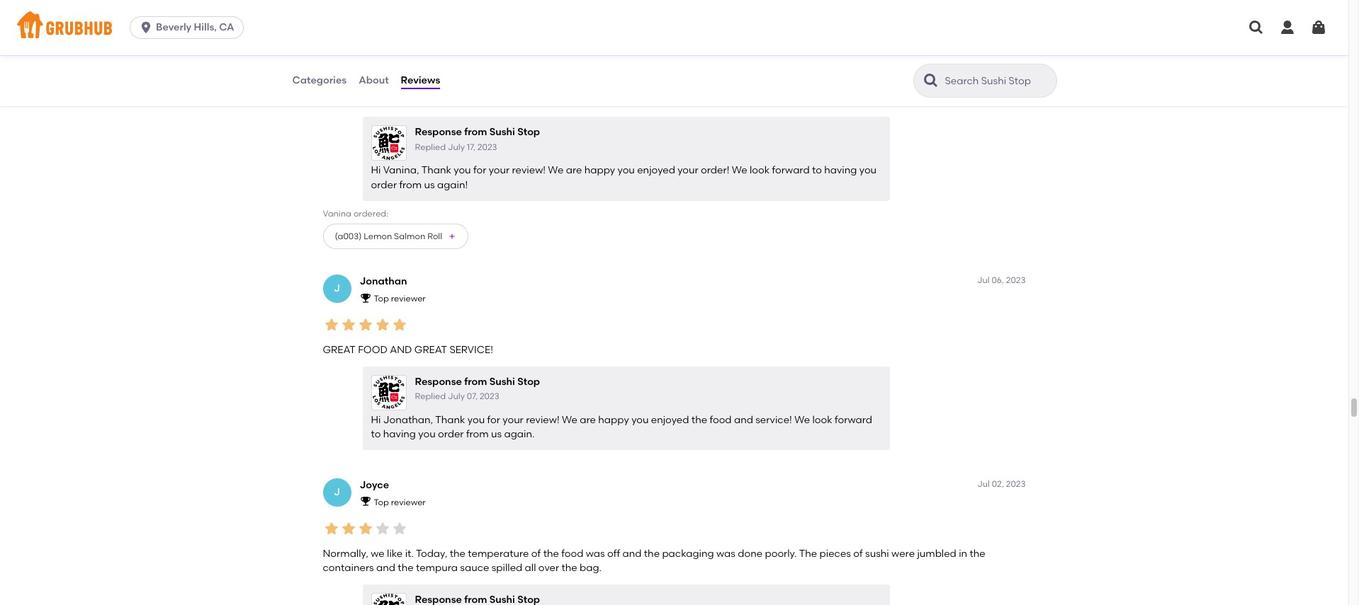 Task type: vqa. For each thing, say whether or not it's contained in the screenshot.
the bottommost Response
yes



Task type: describe. For each thing, give the bounding box(es) containing it.
1 of from the left
[[531, 549, 541, 561]]

in
[[959, 549, 967, 561]]

stop for again!
[[517, 126, 540, 139]]

jul 02, 2023
[[977, 480, 1026, 490]]

from inside hi vanina, thank you for your review! we are happy you enjoyed your order! we look forward to having you order from us again!
[[399, 179, 422, 191]]

response from sushi stop replied july 17, 2023
[[415, 126, 540, 152]]

top reviewer for v
[[374, 45, 426, 54]]

top for jonathan
[[374, 294, 389, 304]]

j for joyce
[[334, 487, 340, 499]]

and
[[390, 345, 412, 357]]

done
[[738, 549, 763, 561]]

hills,
[[194, 21, 217, 33]]

again.
[[504, 429, 535, 441]]

enjoyed for your
[[637, 165, 675, 177]]

poorly.
[[765, 549, 797, 561]]

response for vanina,
[[415, 126, 462, 139]]

are for again!
[[566, 165, 582, 177]]

jumbled
[[917, 549, 957, 561]]

beverly
[[156, 21, 191, 33]]

july for from
[[448, 392, 465, 402]]

roll
[[427, 232, 442, 242]]

over
[[538, 563, 559, 575]]

today,
[[416, 549, 447, 561]]

search icon image
[[922, 72, 939, 89]]

happy for your
[[584, 165, 615, 177]]

plus icon image
[[448, 233, 456, 241]]

to inside "hi jonathan, thank you for your review! we are happy you enjoyed the food and service! we look forward to having you order from us again."
[[371, 429, 381, 441]]

review! for again!
[[512, 165, 546, 177]]

the inside "hi jonathan, thank you for your review! we are happy you enjoyed the food and service! we look forward to having you order from us again."
[[692, 414, 707, 426]]

2023 right '06,'
[[1006, 276, 1026, 286]]

jonathan
[[360, 276, 407, 288]]

off
[[607, 549, 620, 561]]

2 great from the left
[[414, 345, 447, 357]]

packaging
[[662, 549, 714, 561]]

having inside "hi jonathan, thank you for your review! we are happy you enjoyed the food and service! we look forward to having you order from us again."
[[383, 429, 416, 441]]

jul for normally, we like it. today, the temperature of the food was off and the packaging was done poorly. the pieces of sushi were jumbled in the containers and the tempura sauce spilled all over the bag.
[[977, 480, 990, 490]]

order inside "hi jonathan, thank you for your review! we are happy you enjoyed the food and service! we look forward to having you order from us again."
[[438, 429, 464, 441]]

hi for hi vanina, thank you for your review! we are happy you enjoyed your order! we look forward to having you order from us again!
[[371, 165, 381, 177]]

sushi stop logo image for jonathan,
[[373, 376, 405, 410]]

sushi for again!
[[489, 126, 515, 139]]

response from sushi stop replied july 07, 2023
[[415, 376, 540, 402]]

normally, we like it. today, the temperature of the food was off and the packaging was done poorly. the pieces of sushi were jumbled in the containers and the tempura sauce spilled all over the bag.
[[323, 549, 986, 575]]

look inside "hi jonathan, thank you for your review! we are happy you enjoyed the food and service! we look forward to having you order from us again."
[[812, 414, 832, 426]]

06,
[[992, 276, 1004, 286]]

from inside response from sushi stop replied july 07, 2023
[[464, 376, 487, 388]]

svg image inside beverly hills, ca button
[[139, 21, 153, 35]]

service!
[[450, 345, 493, 357]]

ca
[[219, 21, 234, 33]]

trophy icon image for v
[[360, 43, 371, 54]]

vanina,
[[383, 165, 419, 177]]

17,
[[467, 142, 476, 152]]

vanina ordered:
[[323, 209, 389, 219]]

for for from
[[487, 414, 500, 426]]

response for jonathan,
[[415, 376, 462, 388]]

were
[[892, 549, 915, 561]]

v
[[334, 33, 340, 45]]

we
[[371, 549, 385, 561]]

reviewer for joyce
[[391, 498, 426, 508]]

service!
[[756, 414, 792, 426]]

reviewer for v
[[391, 45, 426, 54]]

(a003) lemon salmon roll
[[335, 232, 442, 242]]

jul for great food and great service!
[[977, 276, 990, 286]]

replied for jonathan,
[[415, 392, 446, 402]]

1 great from the left
[[323, 345, 356, 357]]

beverly hills, ca button
[[130, 16, 249, 39]]

again!
[[437, 179, 468, 191]]

your left the "order!"
[[678, 165, 699, 177]]

2 was from the left
[[716, 549, 736, 561]]

(a003) lemon salmon roll button
[[323, 224, 469, 250]]

review! for from
[[526, 414, 560, 426]]



Task type: locate. For each thing, give the bounding box(es) containing it.
categories button
[[292, 55, 347, 106]]

1 reviewer from the top
[[391, 45, 426, 54]]

look
[[750, 165, 770, 177], [812, 414, 832, 426]]

sushi stop logo image
[[373, 127, 405, 160], [373, 376, 405, 410], [373, 595, 405, 606]]

hi for hi jonathan, thank you for your review! we are happy you enjoyed the food and service! we look forward to having you order from us again.
[[371, 414, 381, 426]]

1 horizontal spatial forward
[[835, 414, 872, 426]]

2 vertical spatial top
[[374, 498, 389, 508]]

look inside hi vanina, thank you for your review! we are happy you enjoyed your order! we look forward to having you order from us again!
[[750, 165, 770, 177]]

2 replied from the top
[[415, 392, 446, 402]]

2 vertical spatial trophy icon image
[[360, 496, 371, 508]]

reviewer
[[391, 45, 426, 54], [391, 294, 426, 304], [391, 498, 426, 508]]

thank for us
[[421, 165, 451, 177]]

1 vertical spatial thank
[[435, 414, 465, 426]]

us
[[424, 179, 435, 191], [491, 429, 502, 441]]

trophy icon image right v
[[360, 43, 371, 54]]

stop inside response from sushi stop replied july 07, 2023
[[517, 376, 540, 388]]

2 trophy icon image from the top
[[360, 292, 371, 304]]

response up vanina,
[[415, 126, 462, 139]]

you
[[454, 165, 471, 177], [618, 165, 635, 177], [859, 165, 877, 177], [468, 414, 485, 426], [632, 414, 649, 426], [418, 429, 436, 441]]

enjoyed
[[637, 165, 675, 177], [651, 414, 689, 426]]

is
[[349, 95, 357, 107]]

1 vertical spatial for
[[487, 414, 500, 426]]

0 vertical spatial jul
[[977, 276, 990, 286]]

to
[[812, 165, 822, 177], [371, 429, 381, 441]]

order down response from sushi stop replied july 07, 2023
[[438, 429, 464, 441]]

review!
[[512, 165, 546, 177], [526, 414, 560, 426]]

enjoyed inside "hi jonathan, thank you for your review! we are happy you enjoyed the food and service! we look forward to having you order from us again."
[[651, 414, 689, 426]]

1 horizontal spatial food
[[710, 414, 732, 426]]

replied up vanina,
[[415, 142, 446, 152]]

having inside hi vanina, thank you for your review! we are happy you enjoyed your order! we look forward to having you order from us again!
[[824, 165, 857, 177]]

from up 17,
[[464, 126, 487, 139]]

great food and great service!
[[323, 345, 493, 357]]

replied inside response from sushi stop replied july 17, 2023
[[415, 142, 446, 152]]

top for v
[[374, 45, 389, 54]]

trophy icon image down joyce
[[360, 496, 371, 508]]

look right the "order!"
[[750, 165, 770, 177]]

was left done
[[716, 549, 736, 561]]

order down vanina,
[[371, 179, 397, 191]]

of
[[531, 549, 541, 561], [853, 549, 863, 561]]

0 vertical spatial and
[[734, 414, 753, 426]]

1 vertical spatial jul
[[977, 480, 990, 490]]

thank for order
[[435, 414, 465, 426]]

was up bag. on the left of page
[[586, 549, 605, 561]]

3 sushi stop logo image from the top
[[373, 595, 405, 606]]

july inside response from sushi stop replied july 17, 2023
[[448, 142, 465, 152]]

0 vertical spatial to
[[812, 165, 822, 177]]

sushi
[[865, 549, 889, 561]]

forward inside hi vanina, thank you for your review! we are happy you enjoyed your order! we look forward to having you order from us again!
[[772, 165, 810, 177]]

top reviewer up reviews in the left top of the page
[[374, 45, 426, 54]]

sushi stop logo image up vanina,
[[373, 127, 405, 160]]

us inside hi vanina, thank you for your review! we are happy you enjoyed your order! we look forward to having you order from us again!
[[424, 179, 435, 191]]

for inside "hi jonathan, thank you for your review! we are happy you enjoyed the food and service! we look forward to having you order from us again."
[[487, 414, 500, 426]]

trophy icon image down jonathan
[[360, 292, 371, 304]]

from down '07,'
[[466, 429, 489, 441]]

0 vertical spatial having
[[824, 165, 857, 177]]

2 sushi stop logo image from the top
[[373, 376, 405, 410]]

response
[[415, 126, 462, 139], [415, 376, 462, 388]]

0 vertical spatial sushi stop logo image
[[373, 127, 405, 160]]

1 july from the top
[[448, 142, 465, 152]]

stop
[[517, 126, 540, 139], [517, 376, 540, 388]]

2 reviewer from the top
[[391, 294, 426, 304]]

food left service! at the right
[[710, 414, 732, 426]]

food is grrrrrrreat!
[[323, 95, 410, 107]]

trophy icon image for jonathan
[[360, 292, 371, 304]]

Search Sushi Stop search field
[[944, 74, 1052, 88]]

review! up again.
[[526, 414, 560, 426]]

great
[[323, 345, 356, 357], [414, 345, 447, 357]]

1 j from the top
[[334, 283, 340, 295]]

are inside "hi jonathan, thank you for your review! we are happy you enjoyed the food and service! we look forward to having you order from us again."
[[580, 414, 596, 426]]

1 vertical spatial to
[[371, 429, 381, 441]]

tempura
[[416, 563, 458, 575]]

hi left jonathan,
[[371, 414, 381, 426]]

reviewer for jonathan
[[391, 294, 426, 304]]

1 vertical spatial food
[[561, 549, 584, 561]]

1 vertical spatial hi
[[371, 414, 381, 426]]

2 jul from the top
[[977, 480, 990, 490]]

1 vertical spatial j
[[334, 487, 340, 499]]

reviews button
[[400, 55, 441, 106]]

hi left vanina,
[[371, 165, 381, 177]]

1 vertical spatial top reviewer
[[374, 294, 426, 304]]

grrrrrrreat!
[[359, 95, 410, 107]]

reviewer up reviews in the left top of the page
[[391, 45, 426, 54]]

forward inside "hi jonathan, thank you for your review! we are happy you enjoyed the food and service! we look forward to having you order from us again."
[[835, 414, 872, 426]]

0 horizontal spatial to
[[371, 429, 381, 441]]

1 vertical spatial review!
[[526, 414, 560, 426]]

sushi
[[489, 126, 515, 139], [489, 376, 515, 388]]

review! down response from sushi stop replied july 17, 2023
[[512, 165, 546, 177]]

top down jonathan
[[374, 294, 389, 304]]

for down response from sushi stop replied july 07, 2023
[[487, 414, 500, 426]]

0 vertical spatial for
[[473, 165, 486, 177]]

sauce
[[460, 563, 489, 575]]

us left again.
[[491, 429, 502, 441]]

0 vertical spatial us
[[424, 179, 435, 191]]

0 vertical spatial july
[[448, 142, 465, 152]]

2 horizontal spatial and
[[734, 414, 753, 426]]

1 horizontal spatial having
[[824, 165, 857, 177]]

hi
[[371, 165, 381, 177], [371, 414, 381, 426]]

spilled
[[492, 563, 522, 575]]

1 vertical spatial order
[[438, 429, 464, 441]]

1 vertical spatial sushi
[[489, 376, 515, 388]]

1 stop from the top
[[517, 126, 540, 139]]

0 horizontal spatial forward
[[772, 165, 810, 177]]

order!
[[701, 165, 730, 177]]

top for joyce
[[374, 498, 389, 508]]

jul
[[977, 276, 990, 286], [977, 480, 990, 490]]

02,
[[992, 480, 1004, 490]]

2 vertical spatial sushi stop logo image
[[373, 595, 405, 606]]

your down response from sushi stop replied july 17, 2023
[[489, 165, 510, 177]]

0 vertical spatial forward
[[772, 165, 810, 177]]

from inside "hi jonathan, thank you for your review! we are happy you enjoyed the food and service! we look forward to having you order from us again."
[[466, 429, 489, 441]]

july
[[448, 142, 465, 152], [448, 392, 465, 402]]

and right off
[[623, 549, 642, 561]]

2 vertical spatial top reviewer
[[374, 498, 426, 508]]

replied for vanina,
[[415, 142, 446, 152]]

containers
[[323, 563, 374, 575]]

0 horizontal spatial of
[[531, 549, 541, 561]]

thank down response from sushi stop replied july 07, 2023
[[435, 414, 465, 426]]

2 july from the top
[[448, 392, 465, 402]]

for down 17,
[[473, 165, 486, 177]]

2 of from the left
[[853, 549, 863, 561]]

1 replied from the top
[[415, 142, 446, 152]]

0 vertical spatial top
[[374, 45, 389, 54]]

enjoyed for the
[[651, 414, 689, 426]]

happy for the
[[598, 414, 629, 426]]

and
[[734, 414, 753, 426], [623, 549, 642, 561], [376, 563, 395, 575]]

0 horizontal spatial great
[[323, 345, 356, 357]]

0 vertical spatial food
[[710, 414, 732, 426]]

2 vertical spatial reviewer
[[391, 498, 426, 508]]

1 vertical spatial forward
[[835, 414, 872, 426]]

jul left 02,
[[977, 480, 990, 490]]

jonathan,
[[383, 414, 433, 426]]

3 top from the top
[[374, 498, 389, 508]]

normally,
[[323, 549, 368, 561]]

1 vertical spatial response
[[415, 376, 462, 388]]

like
[[387, 549, 403, 561]]

j left joyce
[[334, 487, 340, 499]]

thank up again!
[[421, 165, 451, 177]]

from down vanina,
[[399, 179, 422, 191]]

top reviewer down jonathan
[[374, 294, 426, 304]]

0 horizontal spatial having
[[383, 429, 416, 441]]

sushi stop logo image down like
[[373, 595, 405, 606]]

food
[[323, 95, 347, 107]]

july left 17,
[[448, 142, 465, 152]]

food
[[358, 345, 388, 357]]

lemon
[[364, 232, 392, 242]]

2 stop from the top
[[517, 376, 540, 388]]

main navigation navigation
[[0, 0, 1349, 55]]

top up about
[[374, 45, 389, 54]]

replied up jonathan,
[[415, 392, 446, 402]]

review! inside hi vanina, thank you for your review! we are happy you enjoyed your order! we look forward to having you order from us again!
[[512, 165, 546, 177]]

response inside response from sushi stop replied july 17, 2023
[[415, 126, 462, 139]]

of up all
[[531, 549, 541, 561]]

2 hi from the top
[[371, 414, 381, 426]]

0 horizontal spatial and
[[376, 563, 395, 575]]

sushi stop logo image up jonathan,
[[373, 376, 405, 410]]

sushi inside response from sushi stop replied july 17, 2023
[[489, 126, 515, 139]]

about
[[359, 74, 389, 86]]

ordered:
[[354, 209, 389, 219]]

great right and
[[414, 345, 447, 357]]

2023 right '07,'
[[480, 392, 499, 402]]

food inside "hi jonathan, thank you for your review! we are happy you enjoyed the food and service! we look forward to having you order from us again."
[[710, 414, 732, 426]]

j left jonathan
[[334, 283, 340, 295]]

1 sushi stop logo image from the top
[[373, 127, 405, 160]]

jul left '06,'
[[977, 276, 990, 286]]

food inside normally, we like it. today, the temperature of the food was off and the packaging was done poorly. the pieces of sushi were jumbled in the containers and the tempura sauce spilled all over the bag.
[[561, 549, 584, 561]]

from
[[464, 126, 487, 139], [399, 179, 422, 191], [464, 376, 487, 388], [466, 429, 489, 441]]

top down joyce
[[374, 498, 389, 508]]

stop for from
[[517, 376, 540, 388]]

0 vertical spatial thank
[[421, 165, 451, 177]]

0 horizontal spatial look
[[750, 165, 770, 177]]

great left food
[[323, 345, 356, 357]]

the
[[799, 549, 817, 561]]

1 horizontal spatial us
[[491, 429, 502, 441]]

joyce
[[360, 480, 389, 492]]

bag.
[[580, 563, 602, 575]]

1 hi from the top
[[371, 165, 381, 177]]

happy inside "hi jonathan, thank you for your review! we are happy you enjoyed the food and service! we look forward to having you order from us again."
[[598, 414, 629, 426]]

1 horizontal spatial order
[[438, 429, 464, 441]]

1 vertical spatial are
[[580, 414, 596, 426]]

1 was from the left
[[586, 549, 605, 561]]

1 sushi from the top
[[489, 126, 515, 139]]

0 vertical spatial order
[[371, 179, 397, 191]]

0 vertical spatial top reviewer
[[374, 45, 426, 54]]

1 jul from the top
[[977, 276, 990, 286]]

review! inside "hi jonathan, thank you for your review! we are happy you enjoyed the food and service! we look forward to having you order from us again."
[[526, 414, 560, 426]]

top reviewer down joyce
[[374, 498, 426, 508]]

1 vertical spatial replied
[[415, 392, 446, 402]]

sushi stop logo image for vanina,
[[373, 127, 405, 160]]

1 vertical spatial happy
[[598, 414, 629, 426]]

0 vertical spatial hi
[[371, 165, 381, 177]]

1 top from the top
[[374, 45, 389, 54]]

0 vertical spatial sushi
[[489, 126, 515, 139]]

and inside "hi jonathan, thank you for your review! we are happy you enjoyed the food and service! we look forward to having you order from us again."
[[734, 414, 753, 426]]

happy inside hi vanina, thank you for your review! we are happy you enjoyed your order! we look forward to having you order from us again!
[[584, 165, 615, 177]]

categories
[[292, 74, 347, 86]]

the
[[692, 414, 707, 426], [450, 549, 466, 561], [543, 549, 559, 561], [644, 549, 660, 561], [970, 549, 986, 561], [398, 563, 414, 575], [562, 563, 577, 575]]

1 vertical spatial top
[[374, 294, 389, 304]]

your up again.
[[503, 414, 524, 426]]

1 horizontal spatial look
[[812, 414, 832, 426]]

j
[[334, 283, 340, 295], [334, 487, 340, 499]]

thank inside hi vanina, thank you for your review! we are happy you enjoyed your order! we look forward to having you order from us again!
[[421, 165, 451, 177]]

0 vertical spatial j
[[334, 283, 340, 295]]

1 horizontal spatial to
[[812, 165, 822, 177]]

1 vertical spatial july
[[448, 392, 465, 402]]

trophy icon image
[[360, 43, 371, 54], [360, 292, 371, 304], [360, 496, 371, 508]]

hi vanina, thank you for your review! we are happy you enjoyed your order! we look forward to having you order from us again!
[[371, 165, 877, 191]]

star icon image
[[323, 67, 340, 84], [340, 67, 357, 84], [357, 67, 374, 84], [374, 67, 391, 84], [391, 67, 408, 84], [323, 317, 340, 334], [340, 317, 357, 334], [357, 317, 374, 334], [374, 317, 391, 334], [391, 317, 408, 334], [323, 521, 340, 538], [340, 521, 357, 538], [357, 521, 374, 538], [374, 521, 391, 538], [391, 521, 408, 538]]

hi inside "hi jonathan, thank you for your review! we are happy you enjoyed the food and service! we look forward to having you order from us again."
[[371, 414, 381, 426]]

response down great food and great service!
[[415, 376, 462, 388]]

1 horizontal spatial was
[[716, 549, 736, 561]]

enjoyed inside hi vanina, thank you for your review! we are happy you enjoyed your order! we look forward to having you order from us again!
[[637, 165, 675, 177]]

hi jonathan, thank you for your review! we are happy you enjoyed the food and service! we look forward to having you order from us again.
[[371, 414, 872, 441]]

having
[[824, 165, 857, 177], [383, 429, 416, 441]]

1 top reviewer from the top
[[374, 45, 426, 54]]

thank inside "hi jonathan, thank you for your review! we are happy you enjoyed the food and service! we look forward to having you order from us again."
[[435, 414, 465, 426]]

1 horizontal spatial for
[[487, 414, 500, 426]]

food
[[710, 414, 732, 426], [561, 549, 584, 561]]

trophy icon image for joyce
[[360, 496, 371, 508]]

us left again!
[[424, 179, 435, 191]]

all
[[525, 563, 536, 575]]

(a003)
[[335, 232, 362, 242]]

1 vertical spatial and
[[623, 549, 642, 561]]

your for great food and great service!
[[503, 414, 524, 426]]

from inside response from sushi stop replied july 17, 2023
[[464, 126, 487, 139]]

for for again!
[[473, 165, 486, 177]]

top
[[374, 45, 389, 54], [374, 294, 389, 304], [374, 498, 389, 508]]

0 horizontal spatial for
[[473, 165, 486, 177]]

1 vertical spatial look
[[812, 414, 832, 426]]

reviews
[[401, 74, 440, 86]]

about button
[[358, 55, 389, 106]]

2 response from the top
[[415, 376, 462, 388]]

0 vertical spatial look
[[750, 165, 770, 177]]

top reviewer
[[374, 45, 426, 54], [374, 294, 426, 304], [374, 498, 426, 508]]

we
[[548, 165, 564, 177], [732, 165, 747, 177], [562, 414, 578, 426], [795, 414, 810, 426]]

0 vertical spatial happy
[[584, 165, 615, 177]]

0 vertical spatial response
[[415, 126, 462, 139]]

hi inside hi vanina, thank you for your review! we are happy you enjoyed your order! we look forward to having you order from us again!
[[371, 165, 381, 177]]

and left service! at the right
[[734, 414, 753, 426]]

replied
[[415, 142, 446, 152], [415, 392, 446, 402]]

0 horizontal spatial food
[[561, 549, 584, 561]]

thank
[[421, 165, 451, 177], [435, 414, 465, 426]]

it.
[[405, 549, 414, 561]]

vanina
[[323, 209, 352, 219]]

happy
[[584, 165, 615, 177], [598, 414, 629, 426]]

stop inside response from sushi stop replied july 17, 2023
[[517, 126, 540, 139]]

salmon
[[394, 232, 425, 242]]

1 vertical spatial trophy icon image
[[360, 292, 371, 304]]

july left '07,'
[[448, 392, 465, 402]]

sushi for from
[[489, 376, 515, 388]]

3 trophy icon image from the top
[[360, 496, 371, 508]]

replied inside response from sushi stop replied july 07, 2023
[[415, 392, 446, 402]]

was
[[586, 549, 605, 561], [716, 549, 736, 561]]

2023 right 17,
[[478, 142, 497, 152]]

from up '07,'
[[464, 376, 487, 388]]

july inside response from sushi stop replied july 07, 2023
[[448, 392, 465, 402]]

2 vertical spatial and
[[376, 563, 395, 575]]

1 vertical spatial reviewer
[[391, 294, 426, 304]]

sushi inside response from sushi stop replied july 07, 2023
[[489, 376, 515, 388]]

0 vertical spatial are
[[566, 165, 582, 177]]

1 vertical spatial enjoyed
[[651, 414, 689, 426]]

us inside "hi jonathan, thank you for your review! we are happy you enjoyed the food and service! we look forward to having you order from us again."
[[491, 429, 502, 441]]

1 horizontal spatial and
[[623, 549, 642, 561]]

0 horizontal spatial order
[[371, 179, 397, 191]]

your
[[489, 165, 510, 177], [678, 165, 699, 177], [503, 414, 524, 426]]

1 response from the top
[[415, 126, 462, 139]]

2 j from the top
[[334, 487, 340, 499]]

for inside hi vanina, thank you for your review! we are happy you enjoyed your order! we look forward to having you order from us again!
[[473, 165, 486, 177]]

order
[[371, 179, 397, 191], [438, 429, 464, 441]]

2023 inside response from sushi stop replied july 17, 2023
[[478, 142, 497, 152]]

1 vertical spatial us
[[491, 429, 502, 441]]

to inside hi vanina, thank you for your review! we are happy you enjoyed your order! we look forward to having you order from us again!
[[812, 165, 822, 177]]

your inside "hi jonathan, thank you for your review! we are happy you enjoyed the food and service! we look forward to having you order from us again."
[[503, 414, 524, 426]]

svg image
[[1248, 19, 1265, 36], [1279, 19, 1296, 36], [1310, 19, 1327, 36], [139, 21, 153, 35]]

and down 'we'
[[376, 563, 395, 575]]

order inside hi vanina, thank you for your review! we are happy you enjoyed your order! we look forward to having you order from us again!
[[371, 179, 397, 191]]

for
[[473, 165, 486, 177], [487, 414, 500, 426]]

top reviewer for joyce
[[374, 498, 426, 508]]

temperature
[[468, 549, 529, 561]]

of left sushi
[[853, 549, 863, 561]]

07,
[[467, 392, 478, 402]]

0 vertical spatial trophy icon image
[[360, 43, 371, 54]]

look right service! at the right
[[812, 414, 832, 426]]

jul 06, 2023
[[977, 276, 1026, 286]]

are inside hi vanina, thank you for your review! we are happy you enjoyed your order! we look forward to having you order from us again!
[[566, 165, 582, 177]]

1 trophy icon image from the top
[[360, 43, 371, 54]]

1 vertical spatial having
[[383, 429, 416, 441]]

july for again!
[[448, 142, 465, 152]]

0 horizontal spatial was
[[586, 549, 605, 561]]

beverly hills, ca
[[156, 21, 234, 33]]

0 horizontal spatial us
[[424, 179, 435, 191]]

1 vertical spatial sushi stop logo image
[[373, 376, 405, 410]]

3 top reviewer from the top
[[374, 498, 426, 508]]

are for from
[[580, 414, 596, 426]]

3 reviewer from the top
[[391, 498, 426, 508]]

1 horizontal spatial great
[[414, 345, 447, 357]]

2 top reviewer from the top
[[374, 294, 426, 304]]

pieces
[[820, 549, 851, 561]]

reviewer down jonathan
[[391, 294, 426, 304]]

response inside response from sushi stop replied july 07, 2023
[[415, 376, 462, 388]]

j for jonathan
[[334, 283, 340, 295]]

1 horizontal spatial of
[[853, 549, 863, 561]]

2023 right 02,
[[1006, 480, 1026, 490]]

0 vertical spatial enjoyed
[[637, 165, 675, 177]]

2023 inside response from sushi stop replied july 07, 2023
[[480, 392, 499, 402]]

0 vertical spatial stop
[[517, 126, 540, 139]]

2 top from the top
[[374, 294, 389, 304]]

0 vertical spatial replied
[[415, 142, 446, 152]]

your for food is grrrrrrreat!
[[489, 165, 510, 177]]

0 vertical spatial review!
[[512, 165, 546, 177]]

1 vertical spatial stop
[[517, 376, 540, 388]]

2 sushi from the top
[[489, 376, 515, 388]]

food up bag. on the left of page
[[561, 549, 584, 561]]

top reviewer for jonathan
[[374, 294, 426, 304]]

0 vertical spatial reviewer
[[391, 45, 426, 54]]

reviewer up it.
[[391, 498, 426, 508]]



